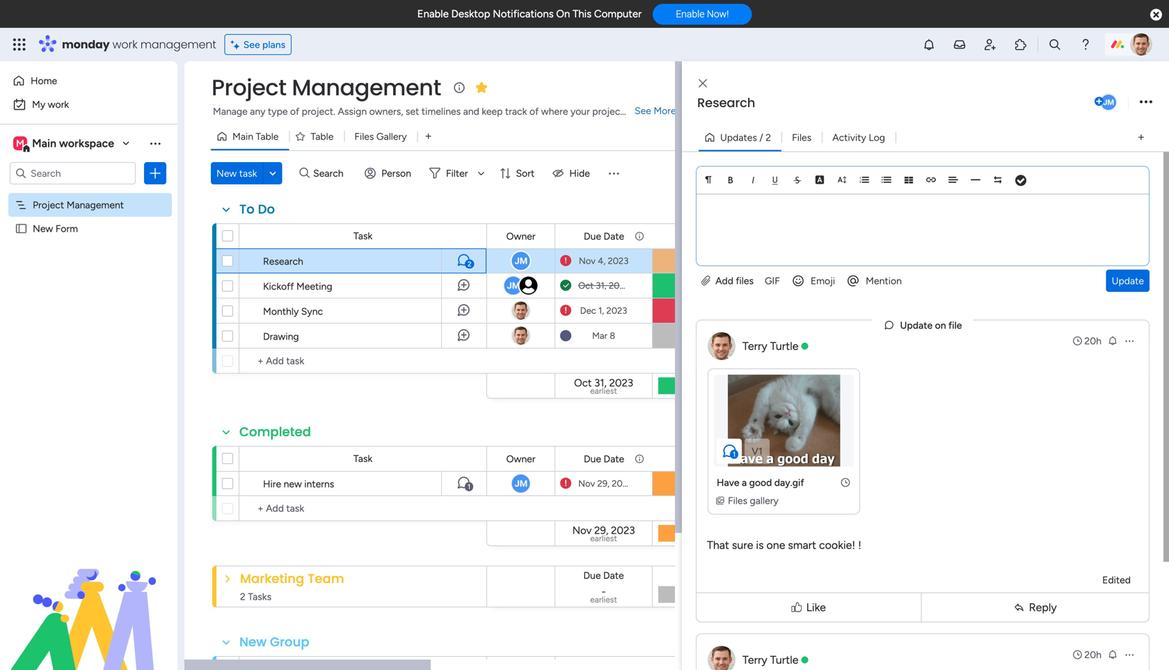 Task type: describe. For each thing, give the bounding box(es) containing it.
lottie animation element
[[0, 530, 178, 671]]

smart
[[789, 539, 817, 552]]

oct 31, 2023
[[579, 280, 630, 291]]

see plans
[[244, 39, 286, 50]]

due date - earliest
[[584, 570, 624, 605]]

2023 for nov 29, 2023 earliest
[[611, 525, 636, 537]]

2 inside the 2 button
[[468, 260, 472, 268]]

0 vertical spatial project management
[[212, 72, 441, 103]]

my work
[[32, 99, 69, 110]]

on
[[557, 8, 571, 20]]

new form
[[33, 223, 78, 235]]

date for 3rd due date field from the bottom
[[604, 231, 625, 242]]

workspace selection element
[[13, 135, 116, 153]]

reply
[[1030, 601, 1058, 615]]

invite members image
[[984, 38, 998, 52]]

edited
[[1103, 575, 1132, 586]]

type
[[268, 106, 288, 117]]

help image
[[1079, 38, 1093, 52]]

search everything image
[[1049, 38, 1063, 52]]

filter
[[446, 167, 468, 179]]

2 inside updates / 2 button
[[766, 132, 772, 143]]

table button
[[289, 125, 344, 148]]

options image
[[1125, 650, 1136, 661]]

v2 search image
[[300, 166, 310, 181]]

v1
[[752, 446, 763, 458]]

project
[[593, 106, 624, 117]]

drawing
[[263, 331, 299, 343]]

link image
[[927, 175, 937, 185]]

0 vertical spatial management
[[292, 72, 441, 103]]

kickoff meeting
[[263, 281, 333, 292]]

update for update
[[1113, 275, 1145, 287]]

desktop
[[452, 8, 491, 20]]

home option
[[8, 70, 169, 92]]

enable desktop notifications on this computer
[[418, 8, 642, 20]]

1,
[[599, 305, 605, 317]]

Search in workspace field
[[29, 165, 116, 181]]

terry turtle image
[[1131, 33, 1153, 56]]

new for new form
[[33, 223, 53, 235]]

hide button
[[548, 162, 599, 185]]

bold image
[[726, 175, 736, 185]]

v2 overdue deadline image
[[561, 255, 572, 268]]

New Group field
[[236, 634, 313, 652]]

2 due date field from the top
[[581, 452, 628, 467]]

table inside button
[[256, 131, 279, 142]]

and
[[464, 106, 480, 117]]

20h link for reminder image
[[1073, 648, 1102, 662]]

terry turtle for reminder icon's 20h link
[[743, 340, 799, 353]]

home
[[31, 75, 57, 87]]

show board description image
[[451, 81, 468, 95]]

add files
[[714, 275, 754, 287]]

track
[[506, 106, 527, 117]]

on
[[936, 320, 947, 331]]

monday work management
[[62, 37, 216, 52]]

home link
[[8, 70, 169, 92]]

computer
[[595, 8, 642, 20]]

log
[[869, 132, 886, 143]]

2023 for oct 31, 2023 earliest
[[610, 377, 634, 389]]

1. numbers image
[[860, 175, 870, 185]]

8
[[610, 330, 616, 342]]

update button
[[1107, 270, 1150, 292]]

plans
[[263, 39, 286, 50]]

v2 overdue deadline image for dec 1, 2023
[[561, 304, 572, 318]]

good
[[750, 477, 773, 489]]

column information image for 3rd due date field from the bottom
[[634, 231, 646, 242]]

team
[[308, 570, 344, 588]]

checklist image
[[1016, 176, 1027, 185]]

project.
[[302, 106, 336, 117]]

3 due date field from the top
[[580, 568, 628, 584]]

4,
[[598, 256, 606, 267]]

keep
[[482, 106, 503, 117]]

set
[[406, 106, 419, 117]]

sort button
[[494, 162, 543, 185]]

remove from favorites image
[[475, 80, 489, 94]]

public board image
[[15, 222, 28, 235]]

update for update on file
[[901, 320, 933, 331]]

person
[[382, 167, 412, 179]]

emoji
[[811, 275, 836, 287]]

reply button
[[925, 596, 1147, 619]]

file
[[949, 320, 963, 331]]

20h for 20h link for reminder image
[[1085, 649, 1102, 661]]

management
[[140, 37, 216, 52]]

nov for nov 29, 2023
[[579, 478, 596, 490]]

nov for nov 4, 2023
[[579, 256, 596, 267]]

main table button
[[211, 125, 289, 148]]

2 of from the left
[[530, 106, 539, 117]]

due inside due date - earliest
[[584, 570, 601, 582]]

1 horizontal spatial 1
[[733, 451, 736, 459]]

due date for 3rd due date field from the bottom
[[584, 231, 625, 242]]

marketing
[[240, 570, 305, 588]]

Research field
[[694, 94, 1093, 112]]

v2 done deadline image
[[561, 279, 572, 292]]

29, for nov 29, 2023 earliest
[[595, 525, 609, 537]]

earliest for 29,
[[591, 534, 618, 544]]

italic image
[[749, 175, 758, 185]]

assign
[[338, 106, 367, 117]]

have a good day.gif
[[717, 477, 805, 489]]

that
[[708, 539, 730, 552]]

1 inside 'button'
[[468, 483, 471, 491]]

earliest for date
[[591, 595, 618, 605]]

workspace image
[[13, 136, 27, 151]]

2 button
[[442, 249, 487, 274]]

any
[[250, 106, 266, 117]]

dapulse close image
[[1151, 8, 1163, 22]]

activity
[[833, 132, 867, 143]]

earliest for 31,
[[591, 386, 618, 396]]

nov 4, 2023
[[579, 256, 629, 267]]

files for files
[[793, 132, 812, 143]]

see for see more
[[635, 105, 652, 117]]

timelines
[[422, 106, 461, 117]]

add
[[716, 275, 734, 287]]

files gallery
[[728, 495, 779, 507]]

due for 3rd due date field from the bottom
[[584, 231, 602, 242]]

files gallery button
[[715, 493, 783, 509]]

menu image
[[607, 166, 621, 180]]

research inside field
[[698, 94, 756, 112]]

lottie animation image
[[0, 530, 178, 671]]

see more
[[635, 105, 677, 117]]

nov 29, 2023 earliest
[[573, 525, 636, 544]]

2023 for nov 4, 2023
[[608, 256, 629, 267]]

table inside 'button'
[[311, 131, 334, 142]]

m
[[16, 138, 24, 149]]

completed
[[240, 423, 311, 441]]

help button
[[1099, 631, 1148, 654]]

notifications image
[[923, 38, 937, 52]]

/
[[760, 132, 764, 143]]

is
[[757, 539, 764, 552]]

gallery
[[377, 131, 407, 142]]

do
[[258, 201, 275, 218]]

Project Management field
[[208, 72, 445, 103]]

date for 2nd due date field
[[604, 453, 625, 465]]

31, for oct 31, 2023
[[596, 280, 607, 291]]

table image
[[905, 175, 914, 185]]

stands.
[[627, 106, 658, 117]]

day.gif
[[775, 477, 805, 489]]

angle down image
[[270, 168, 276, 179]]

see plans button
[[225, 34, 292, 55]]

date inside due date - earliest
[[604, 570, 624, 582]]

1 owner from the top
[[507, 231, 536, 242]]

meeting
[[297, 281, 333, 292]]

Marketing Team field
[[237, 570, 348, 588]]



Task type: vqa. For each thing, say whether or not it's contained in the screenshot.
Project to the top
yes



Task type: locate. For each thing, give the bounding box(es) containing it.
update left on
[[901, 320, 933, 331]]

new left task at the left top
[[217, 167, 237, 179]]

files down a
[[728, 495, 748, 507]]

sync
[[301, 306, 323, 318]]

new right the public board image
[[33, 223, 53, 235]]

turtle down like button
[[771, 654, 799, 667]]

see left the "plans"
[[244, 39, 260, 50]]

line image
[[972, 175, 981, 185]]

1 horizontal spatial new
[[217, 167, 237, 179]]

0 horizontal spatial work
[[48, 99, 69, 110]]

1 vertical spatial turtle
[[771, 654, 799, 667]]

1 vertical spatial column information image
[[634, 454, 646, 465]]

1 earliest from the top
[[591, 386, 618, 396]]

2 vertical spatial due
[[584, 570, 601, 582]]

1 button
[[442, 471, 487, 497]]

1 vertical spatial project
[[33, 199, 64, 211]]

mar
[[593, 330, 608, 342]]

v2 overdue deadline image for nov 29, 2023
[[561, 477, 572, 491]]

main for main table
[[233, 131, 254, 142]]

20h link
[[1073, 334, 1102, 348], [1073, 648, 1102, 662]]

1 vertical spatial date
[[604, 453, 625, 465]]

1 vertical spatial earliest
[[591, 534, 618, 544]]

1 vertical spatial 29,
[[595, 525, 609, 537]]

0 vertical spatial 20h
[[1085, 335, 1102, 347]]

2023 inside nov 29, 2023 earliest
[[611, 525, 636, 537]]

29, down nov 29, 2023
[[595, 525, 609, 537]]

0 vertical spatial owner
[[507, 231, 536, 242]]

1 due date field from the top
[[581, 229, 628, 244]]

earliest down mar 8
[[591, 386, 618, 396]]

work
[[113, 37, 138, 52], [48, 99, 69, 110]]

2023 down the nov 4, 2023
[[609, 280, 630, 291]]

2023 right 1,
[[607, 305, 628, 317]]

1 terry turtle link from the top
[[743, 340, 799, 353]]

1 vertical spatial update
[[901, 320, 933, 331]]

terry turtle down like button
[[743, 654, 799, 667]]

2 horizontal spatial options image
[[1141, 93, 1153, 112]]

2 vertical spatial earliest
[[591, 595, 618, 605]]

1 vertical spatial owner
[[507, 453, 536, 465]]

main
[[233, 131, 254, 142], [32, 137, 56, 150]]

earliest up due date - earliest
[[591, 534, 618, 544]]

1 horizontal spatial enable
[[676, 8, 705, 20]]

2 table from the left
[[311, 131, 334, 142]]

2 owner from the top
[[507, 453, 536, 465]]

31, down mar at right
[[595, 377, 607, 389]]

turtle for 20h link for reminder image
[[771, 654, 799, 667]]

0 horizontal spatial of
[[290, 106, 300, 117]]

strikethrough image
[[793, 175, 803, 185]]

project management inside list box
[[33, 199, 124, 211]]

2023 for nov 29, 2023
[[612, 478, 633, 490]]

2 task from the top
[[354, 453, 373, 465]]

1 vertical spatial see
[[635, 105, 652, 117]]

table down any
[[256, 131, 279, 142]]

29, for nov 29, 2023
[[598, 478, 610, 490]]

0 horizontal spatial update
[[901, 320, 933, 331]]

terry
[[743, 340, 768, 353], [743, 654, 768, 667]]

nov left 4,
[[579, 256, 596, 267]]

v2 overdue deadline image
[[561, 304, 572, 318], [561, 477, 572, 491]]

2 v2 overdue deadline image from the top
[[561, 477, 572, 491]]

new group
[[240, 634, 310, 651]]

0 vertical spatial 29,
[[598, 478, 610, 490]]

0 vertical spatial 2
[[766, 132, 772, 143]]

1 vertical spatial due
[[584, 453, 602, 465]]

1 of from the left
[[290, 106, 300, 117]]

0 horizontal spatial project management
[[33, 199, 124, 211]]

due date up the nov 4, 2023
[[584, 231, 625, 242]]

terry turtle link for 20h link for reminder image
[[743, 654, 799, 667]]

files for files gallery
[[355, 131, 374, 142]]

31, inside oct 31, 2023 earliest
[[595, 377, 607, 389]]

size image
[[838, 175, 848, 185]]

0 horizontal spatial management
[[67, 199, 124, 211]]

1 vertical spatial due date
[[584, 453, 625, 465]]

20h left reminder image
[[1085, 649, 1102, 661]]

v2 overdue deadline image left dec
[[561, 304, 572, 318]]

options image down workspace options image
[[148, 166, 162, 180]]

1 owner field from the top
[[503, 229, 539, 244]]

see inside button
[[244, 39, 260, 50]]

task down person popup button
[[354, 230, 373, 242]]

1 vertical spatial management
[[67, 199, 124, 211]]

that sure is one smart cookie! !
[[708, 539, 862, 552]]

enable left the "desktop"
[[418, 8, 449, 20]]

1 horizontal spatial management
[[292, 72, 441, 103]]

a
[[742, 477, 747, 489]]

my work option
[[8, 93, 169, 116]]

emoji button
[[786, 270, 841, 292]]

see more link
[[634, 104, 678, 118]]

To Do field
[[236, 201, 279, 219]]

close image
[[699, 79, 708, 89]]

mention
[[866, 275, 902, 287]]

0 vertical spatial research
[[698, 94, 756, 112]]

new for new group
[[240, 634, 267, 651]]

work for my
[[48, 99, 69, 110]]

oct for oct 31, 2023
[[579, 280, 594, 291]]

research up kickoff
[[263, 256, 304, 267]]

hire new interns
[[263, 478, 334, 490]]

20h link left reminder icon
[[1073, 334, 1102, 348]]

nov down nov 29, 2023
[[573, 525, 592, 537]]

0 vertical spatial column information image
[[634, 231, 646, 242]]

due date field up the nov 4, 2023
[[581, 229, 628, 244]]

dapulse addbtn image
[[1095, 97, 1105, 107]]

1 due from the top
[[584, 231, 602, 242]]

1 vertical spatial 31,
[[595, 377, 607, 389]]

2023 for dec 1, 2023
[[607, 305, 628, 317]]

text color image
[[816, 175, 825, 185]]

enable for enable desktop notifications on this computer
[[418, 8, 449, 20]]

updates / 2
[[721, 132, 772, 143]]

1 horizontal spatial main
[[233, 131, 254, 142]]

mar 8
[[593, 330, 616, 342]]

1 turtle from the top
[[771, 340, 799, 353]]

new for new task
[[217, 167, 237, 179]]

project up any
[[212, 72, 287, 103]]

date up -
[[604, 570, 624, 582]]

list box
[[0, 190, 178, 429]]

due up nov 29, 2023
[[584, 453, 602, 465]]

2023 down nov 29, 2023
[[611, 525, 636, 537]]

files
[[355, 131, 374, 142], [793, 132, 812, 143], [728, 495, 748, 507]]

1 terry from the top
[[743, 340, 768, 353]]

1 terry turtle from the top
[[743, 340, 799, 353]]

oct for oct 31, 2023 earliest
[[575, 377, 592, 389]]

add view image for activity log
[[1139, 132, 1145, 143]]

files gallery button
[[344, 125, 418, 148]]

1 horizontal spatial research
[[698, 94, 756, 112]]

0 vertical spatial due date
[[584, 231, 625, 242]]

2 20h from the top
[[1085, 649, 1102, 661]]

1 vertical spatial terry turtle link
[[743, 654, 799, 667]]

main right workspace icon
[[32, 137, 56, 150]]

your
[[571, 106, 590, 117]]

management up assign
[[292, 72, 441, 103]]

1 horizontal spatial files
[[728, 495, 748, 507]]

Due Date field
[[581, 229, 628, 244], [581, 452, 628, 467], [580, 568, 628, 584]]

1 vertical spatial task
[[354, 453, 373, 465]]

of right track
[[530, 106, 539, 117]]

0 vertical spatial terry
[[743, 340, 768, 353]]

1 horizontal spatial 2
[[766, 132, 772, 143]]

+ Add task text field
[[247, 353, 481, 370]]

dec
[[581, 305, 597, 317]]

1 vertical spatial options image
[[148, 166, 162, 180]]

enable inside button
[[676, 8, 705, 20]]

new inside button
[[217, 167, 237, 179]]

1 column information image from the top
[[634, 231, 646, 242]]

option
[[0, 193, 178, 195]]

main for main workspace
[[32, 137, 56, 150]]

jeremy miller image
[[1100, 93, 1118, 111]]

underline image
[[771, 175, 781, 185]]

1 table from the left
[[256, 131, 279, 142]]

terry turtle link down like button
[[743, 654, 799, 667]]

1 20h from the top
[[1085, 335, 1102, 347]]

arrow down image
[[473, 165, 490, 182]]

29, up nov 29, 2023 earliest
[[598, 478, 610, 490]]

1 horizontal spatial work
[[113, 37, 138, 52]]

3 due from the top
[[584, 570, 601, 582]]

terry for reminder image
[[743, 654, 768, 667]]

terry turtle down "gif"
[[743, 340, 799, 353]]

1 horizontal spatial update
[[1113, 275, 1145, 287]]

Owner field
[[503, 229, 539, 244], [503, 452, 539, 467]]

column information image
[[634, 231, 646, 242], [634, 454, 646, 465]]

management up form
[[67, 199, 124, 211]]

0 vertical spatial terry turtle
[[743, 340, 799, 353]]

2 terry turtle from the top
[[743, 654, 799, 667]]

task for to do
[[354, 230, 373, 242]]

2 terry from the top
[[743, 654, 768, 667]]

task up + add task text box
[[354, 453, 373, 465]]

dapulse attachment image
[[702, 275, 711, 287]]

main inside workspace selection element
[[32, 137, 56, 150]]

gallery
[[750, 495, 779, 507]]

2 enable from the left
[[676, 8, 705, 20]]

monday
[[62, 37, 110, 52]]

2 horizontal spatial files
[[793, 132, 812, 143]]

due for 2nd due date field
[[584, 453, 602, 465]]

2023 inside oct 31, 2023 earliest
[[610, 377, 634, 389]]

work right my
[[48, 99, 69, 110]]

task
[[239, 167, 257, 179]]

2 vertical spatial options image
[[1125, 336, 1136, 347]]

date up nov 29, 2023
[[604, 453, 625, 465]]

2 terry turtle link from the top
[[743, 654, 799, 667]]

20h left reminder icon
[[1085, 335, 1102, 347]]

research
[[698, 94, 756, 112], [263, 256, 304, 267]]

0 vertical spatial oct
[[579, 280, 594, 291]]

marketing team
[[240, 570, 344, 588]]

0 horizontal spatial new
[[33, 223, 53, 235]]

new
[[284, 478, 302, 490]]

turtle for reminder icon's 20h link
[[771, 340, 799, 353]]

filter button
[[424, 162, 490, 185]]

0 vertical spatial see
[[244, 39, 260, 50]]

earliest
[[591, 386, 618, 396], [591, 534, 618, 544], [591, 595, 618, 605]]

terry for reminder icon
[[743, 340, 768, 353]]

earliest inside nov 29, 2023 earliest
[[591, 534, 618, 544]]

work right the monday
[[113, 37, 138, 52]]

0 horizontal spatial files
[[355, 131, 374, 142]]

1 vertical spatial 2
[[468, 260, 472, 268]]

20h for reminder icon's 20h link
[[1085, 335, 1102, 347]]

select product image
[[13, 38, 26, 52]]

help
[[1111, 635, 1136, 649]]

new left "group"
[[240, 634, 267, 651]]

this
[[573, 8, 592, 20]]

31, for oct 31, 2023 earliest
[[595, 377, 607, 389]]

1 due date from the top
[[584, 231, 625, 242]]

column information image for 2nd due date field
[[634, 454, 646, 465]]

due up 4,
[[584, 231, 602, 242]]

earliest inside due date - earliest
[[591, 595, 618, 605]]

1 horizontal spatial of
[[530, 106, 539, 117]]

1 vertical spatial work
[[48, 99, 69, 110]]

0 vertical spatial work
[[113, 37, 138, 52]]

2 horizontal spatial new
[[240, 634, 267, 651]]

Search field
[[310, 164, 352, 183]]

0 horizontal spatial see
[[244, 39, 260, 50]]

activity log button
[[823, 126, 896, 149]]

due down nov 29, 2023 earliest
[[584, 570, 601, 582]]

main workspace
[[32, 137, 114, 150]]

nov up nov 29, 2023 earliest
[[579, 478, 596, 490]]

gif button
[[760, 270, 786, 292]]

2 column information image from the top
[[634, 454, 646, 465]]

0 vertical spatial terry turtle link
[[743, 340, 799, 353]]

owners,
[[370, 106, 404, 117]]

reminder image
[[1108, 335, 1119, 346]]

project management up the "project."
[[212, 72, 441, 103]]

gif
[[765, 275, 781, 287]]

nov inside nov 29, 2023 earliest
[[573, 525, 592, 537]]

v2 overdue deadline image left nov 29, 2023
[[561, 477, 572, 491]]

updates
[[721, 132, 758, 143]]

1 vertical spatial research
[[263, 256, 304, 267]]

1 horizontal spatial options image
[[1125, 336, 1136, 347]]

1 v2 overdue deadline image from the top
[[561, 304, 572, 318]]

files gallery
[[355, 131, 407, 142]]

2 earliest from the top
[[591, 534, 618, 544]]

rtl ltr image
[[994, 175, 1004, 185]]

form
[[56, 223, 78, 235]]

2 due date from the top
[[584, 453, 625, 465]]

manage
[[213, 106, 248, 117]]

turtle
[[771, 340, 799, 353], [771, 654, 799, 667]]

of right type
[[290, 106, 300, 117]]

new inside field
[[240, 634, 267, 651]]

1 task from the top
[[354, 230, 373, 242]]

files
[[736, 275, 754, 287]]

activity log
[[833, 132, 886, 143]]

date
[[604, 231, 625, 242], [604, 453, 625, 465], [604, 570, 624, 582]]

reminder image
[[1108, 649, 1119, 661]]

2 vertical spatial date
[[604, 570, 624, 582]]

earliest inside oct 31, 2023 earliest
[[591, 386, 618, 396]]

due
[[584, 231, 602, 242], [584, 453, 602, 465], [584, 570, 601, 582]]

add view image
[[426, 131, 432, 142], [1139, 132, 1145, 143]]

0 vertical spatial due date field
[[581, 229, 628, 244]]

1 vertical spatial new
[[33, 223, 53, 235]]

0 vertical spatial 31,
[[596, 280, 607, 291]]

terry turtle for 20h link for reminder image
[[743, 654, 799, 667]]

0 vertical spatial turtle
[[771, 340, 799, 353]]

terry turtle
[[743, 340, 799, 353], [743, 654, 799, 667]]

enable left now!
[[676, 8, 705, 20]]

0 horizontal spatial table
[[256, 131, 279, 142]]

list box containing project management
[[0, 190, 178, 429]]

workspace options image
[[148, 136, 162, 150]]

like button
[[700, 587, 919, 629]]

2 turtle from the top
[[771, 654, 799, 667]]

project up "new form"
[[33, 199, 64, 211]]

1 vertical spatial nov
[[579, 478, 596, 490]]

+ Add task text field
[[247, 501, 481, 517]]

kickoff
[[263, 281, 294, 292]]

due date up nov 29, 2023
[[584, 453, 625, 465]]

2023 down 8
[[610, 377, 634, 389]]

1 20h link from the top
[[1073, 334, 1102, 348]]

2023 up nov 29, 2023 earliest
[[612, 478, 633, 490]]

main inside button
[[233, 131, 254, 142]]

sure
[[733, 539, 754, 552]]

0 horizontal spatial add view image
[[426, 131, 432, 142]]

2 vertical spatial nov
[[573, 525, 592, 537]]

enable for enable now!
[[676, 8, 705, 20]]

task
[[354, 230, 373, 242], [354, 453, 373, 465]]

date up the nov 4, 2023
[[604, 231, 625, 242]]

turtle down "gif"
[[771, 340, 799, 353]]

format image
[[704, 175, 714, 185]]

workspace
[[59, 137, 114, 150]]

0 vertical spatial project
[[212, 72, 287, 103]]

0 vertical spatial update
[[1113, 275, 1145, 287]]

oct
[[579, 280, 594, 291], [575, 377, 592, 389]]

enable now!
[[676, 8, 729, 20]]

20h link left reminder image
[[1073, 648, 1102, 662]]

project management up form
[[33, 199, 124, 211]]

0 horizontal spatial research
[[263, 256, 304, 267]]

0 vertical spatial task
[[354, 230, 373, 242]]

1 vertical spatial project management
[[33, 199, 124, 211]]

1 vertical spatial 1
[[468, 483, 471, 491]]

Completed field
[[236, 423, 315, 442]]

update feed image
[[953, 38, 967, 52]]

files right /
[[793, 132, 812, 143]]

29, inside nov 29, 2023 earliest
[[595, 525, 609, 537]]

oct inside oct 31, 2023 earliest
[[575, 377, 592, 389]]

interns
[[305, 478, 334, 490]]

&bull; bullets image
[[882, 175, 892, 185]]

!
[[859, 539, 862, 552]]

main table
[[233, 131, 279, 142]]

31, down 4,
[[596, 280, 607, 291]]

new
[[217, 167, 237, 179], [33, 223, 53, 235], [240, 634, 267, 651]]

monthly
[[263, 306, 299, 318]]

table down the "project."
[[311, 131, 334, 142]]

1 horizontal spatial see
[[635, 105, 652, 117]]

work for monday
[[113, 37, 138, 52]]

2023 for oct 31, 2023
[[609, 280, 630, 291]]

research down close icon
[[698, 94, 756, 112]]

add view image for files gallery
[[426, 131, 432, 142]]

0 horizontal spatial 2
[[468, 260, 472, 268]]

options image right reminder icon
[[1125, 336, 1136, 347]]

terry turtle link down "gif"
[[743, 340, 799, 353]]

2 20h link from the top
[[1073, 648, 1102, 662]]

terry turtle link for reminder icon's 20h link
[[743, 340, 799, 353]]

0 vertical spatial 1
[[733, 451, 736, 459]]

oct 31, 2023 earliest
[[575, 377, 634, 396]]

2 vertical spatial due date field
[[580, 568, 628, 584]]

now!
[[707, 8, 729, 20]]

update on file
[[901, 320, 963, 331]]

0 vertical spatial nov
[[579, 256, 596, 267]]

work inside 'my work' option
[[48, 99, 69, 110]]

0 horizontal spatial 1
[[468, 483, 471, 491]]

1 vertical spatial 20h
[[1085, 649, 1102, 661]]

table
[[256, 131, 279, 142], [311, 131, 334, 142]]

like
[[807, 601, 827, 615]]

enable now! button
[[653, 4, 752, 25]]

0 vertical spatial v2 overdue deadline image
[[561, 304, 572, 318]]

0 vertical spatial earliest
[[591, 386, 618, 396]]

0 vertical spatial date
[[604, 231, 625, 242]]

1 vertical spatial due date field
[[581, 452, 628, 467]]

20h link for reminder icon
[[1073, 334, 1102, 348]]

manage any type of project. assign owners, set timelines and keep track of where your project stands.
[[213, 106, 658, 117]]

person button
[[359, 162, 420, 185]]

1 vertical spatial 20h link
[[1073, 648, 1102, 662]]

2 owner field from the top
[[503, 452, 539, 467]]

files left gallery
[[355, 131, 374, 142]]

2 due from the top
[[584, 453, 602, 465]]

dec 1, 2023
[[581, 305, 628, 317]]

1 vertical spatial oct
[[575, 377, 592, 389]]

0 vertical spatial 20h link
[[1073, 334, 1102, 348]]

0 horizontal spatial main
[[32, 137, 56, 150]]

3 earliest from the top
[[591, 595, 618, 605]]

-
[[602, 586, 606, 598]]

project
[[212, 72, 287, 103], [33, 199, 64, 211]]

task for completed
[[354, 453, 373, 465]]

due date field up -
[[580, 568, 628, 584]]

to
[[240, 201, 255, 218]]

1 horizontal spatial add view image
[[1139, 132, 1145, 143]]

0 horizontal spatial project
[[33, 199, 64, 211]]

due date for 2nd due date field
[[584, 453, 625, 465]]

align image
[[949, 175, 959, 185]]

options image right jeremy miller icon
[[1141, 93, 1153, 112]]

1
[[733, 451, 736, 459], [468, 483, 471, 491]]

main down manage
[[233, 131, 254, 142]]

0 horizontal spatial enable
[[418, 8, 449, 20]]

1 horizontal spatial table
[[311, 131, 334, 142]]

options image
[[1141, 93, 1153, 112], [148, 166, 162, 180], [1125, 336, 1136, 347]]

due date field up nov 29, 2023
[[581, 452, 628, 467]]

1 horizontal spatial project management
[[212, 72, 441, 103]]

nov 29, 2023
[[579, 478, 633, 490]]

2 vertical spatial new
[[240, 634, 267, 651]]

see for see plans
[[244, 39, 260, 50]]

earliest down nov 29, 2023 earliest
[[591, 595, 618, 605]]

updates / 2 button
[[699, 126, 782, 149]]

nov for nov 29, 2023 earliest
[[573, 525, 592, 537]]

1 enable from the left
[[418, 8, 449, 20]]

mention button
[[841, 270, 908, 292]]

update up reminder icon
[[1113, 275, 1145, 287]]

0 vertical spatial new
[[217, 167, 237, 179]]

0 horizontal spatial options image
[[148, 166, 162, 180]]

update inside button
[[1113, 275, 1145, 287]]

see left more
[[635, 105, 652, 117]]

2023 right 4,
[[608, 256, 629, 267]]

1 vertical spatial terry turtle
[[743, 654, 799, 667]]

monday marketplace image
[[1015, 38, 1029, 52]]

files for files gallery
[[728, 495, 748, 507]]

1 vertical spatial v2 overdue deadline image
[[561, 477, 572, 491]]

of
[[290, 106, 300, 117], [530, 106, 539, 117]]



